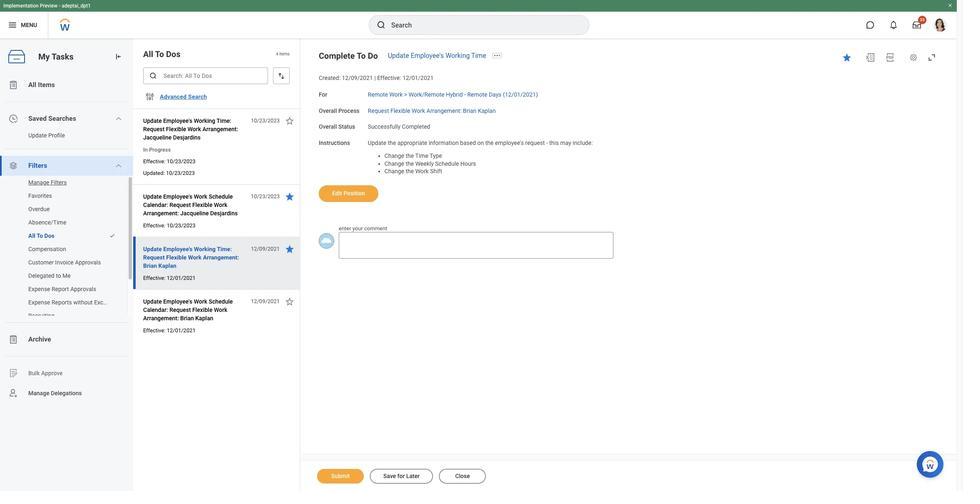 Task type: vqa. For each thing, say whether or not it's contained in the screenshot.


Task type: describe. For each thing, give the bounding box(es) containing it.
update profile
[[28, 132, 65, 139]]

updated: 10/23/2023
[[143, 170, 195, 176]]

in progress
[[143, 147, 171, 153]]

hours
[[461, 160, 476, 167]]

3 change from the top
[[385, 168, 405, 175]]

my tasks
[[38, 51, 74, 61]]

overdue
[[28, 206, 50, 212]]

request inside update employee's working time: request flexible work arrangement: brian kaplan
[[143, 254, 165, 261]]

arrangement: inside update employee's working time: request flexible work arrangement: brian kaplan
[[203, 254, 239, 261]]

time: for update employee's working time: request flexible work arrangement: jacqueline desjardins
[[217, 117, 232, 124]]

brian inside 'request flexible work arrangement: brian kaplan' link
[[463, 107, 477, 114]]

bulk approve
[[28, 370, 63, 376]]

later
[[407, 473, 420, 479]]

saved searches
[[28, 115, 76, 122]]

bulk approve link
[[0, 363, 133, 383]]

2 change from the top
[[385, 160, 405, 167]]

1 horizontal spatial time
[[472, 52, 487, 60]]

to inside button
[[37, 232, 43, 239]]

dos inside all to dos button
[[44, 232, 54, 239]]

>
[[405, 91, 408, 98]]

1 effective: 10/23/2023 from the top
[[143, 158, 196, 165]]

all to dos inside button
[[28, 232, 54, 239]]

complete
[[319, 51, 355, 61]]

(12/01/2021)
[[503, 91, 538, 98]]

saved
[[28, 115, 47, 122]]

export to excel image
[[866, 52, 876, 62]]

manage delegations
[[28, 390, 82, 396]]

perspective image
[[8, 161, 18, 171]]

33 button
[[909, 16, 927, 34]]

my
[[38, 51, 50, 61]]

update for update employee's work schedule calendar: request flexible work arrangement: brian kaplan
[[143, 298, 162, 305]]

customer
[[28, 259, 54, 266]]

search
[[188, 93, 207, 100]]

arrangement: inside update employee's work schedule calendar: request flexible work arrangement: brian kaplan
[[143, 315, 179, 322]]

effective: for update employee's working time: request flexible work arrangement: brian kaplan
[[143, 275, 166, 281]]

preview
[[40, 3, 58, 9]]

2 effective: 10/23/2023 from the top
[[143, 222, 196, 229]]

all inside all items button
[[28, 81, 36, 89]]

0 vertical spatial star image
[[843, 52, 853, 62]]

hybrid
[[446, 91, 463, 98]]

rename image
[[8, 368, 18, 378]]

your
[[353, 225, 363, 232]]

menu button
[[0, 12, 48, 38]]

desjardins inside update employee's working time: request flexible work arrangement: jacqueline desjardins
[[173, 134, 201, 141]]

update for update employee's working time
[[388, 52, 409, 60]]

update for update employee's working time: request flexible work arrangement: brian kaplan
[[143, 246, 162, 252]]

calendar: for update employee's work schedule calendar: request flexible work arrangement: jacqueline desjardins
[[143, 202, 168, 208]]

reports
[[52, 299, 72, 306]]

position
[[344, 190, 365, 197]]

submit
[[331, 473, 350, 479]]

time: for update employee's working time: request flexible work arrangement: brian kaplan
[[217, 246, 232, 252]]

search image inside menu banner
[[377, 20, 387, 30]]

kaplan inside update employee's working time: request flexible work arrangement: brian kaplan
[[159, 262, 177, 269]]

without
[[73, 299, 93, 306]]

star image for update employee's working time: request flexible work arrangement: brian kaplan
[[285, 244, 295, 254]]

update the appropriate information based on the employee's request - this may include:
[[368, 140, 593, 146]]

fullscreen image
[[928, 52, 938, 62]]

the left shift
[[406, 168, 414, 175]]

flexible inside update employee's work schedule calendar: request flexible work arrangement: jacqueline desjardins
[[192, 202, 213, 208]]

the down successfully completed
[[388, 140, 396, 146]]

customer invoice approvals button
[[0, 256, 119, 269]]

on
[[478, 140, 484, 146]]

manage delegations link
[[0, 383, 133, 403]]

the right on
[[486, 140, 494, 146]]

justify image
[[7, 20, 17, 30]]

created: 12/09/2021 | effective: 12/01/2021
[[319, 75, 434, 81]]

profile logan mcneil image
[[934, 18, 948, 33]]

implementation preview -   adeptai_dpt1
[[3, 3, 91, 9]]

edit position button
[[319, 185, 379, 202]]

employee's for update employee's work schedule calendar: request flexible work arrangement: jacqueline desjardins
[[163, 193, 193, 200]]

request
[[526, 140, 545, 146]]

chevron down image
[[116, 162, 122, 169]]

filters button
[[0, 156, 133, 176]]

star image for update employee's working time: request flexible work arrangement: jacqueline desjardins
[[285, 116, 295, 126]]

12/01/2021 for update employee's working time: request flexible work arrangement: brian kaplan
[[167, 275, 196, 281]]

list containing manage filters
[[0, 176, 133, 322]]

days
[[489, 91, 502, 98]]

expense for expense reports without exceptions
[[28, 299, 50, 306]]

update employee's work schedule calendar: request flexible work arrangement: jacqueline desjardins button
[[143, 192, 247, 218]]

the left weekly
[[406, 160, 414, 167]]

update for update the appropriate information based on the employee's request - this may include:
[[368, 140, 387, 146]]

submit button
[[317, 469, 364, 484]]

work/remote
[[409, 91, 445, 98]]

working for update employee's working time
[[446, 52, 470, 60]]

all inside all to dos button
[[28, 232, 35, 239]]

1 remote from the left
[[368, 91, 388, 98]]

favorites
[[28, 192, 52, 199]]

shift
[[430, 168, 443, 175]]

request inside update employee's work schedule calendar: request flexible work arrangement: brian kaplan
[[170, 307, 191, 313]]

recruiting button
[[0, 309, 119, 322]]

search image inside item list element
[[149, 72, 157, 80]]

check image
[[110, 233, 115, 239]]

0 vertical spatial 12/01/2021
[[403, 75, 434, 81]]

delegated to me
[[28, 272, 71, 279]]

update employee's working time: request flexible work arrangement: jacqueline desjardins button
[[143, 116, 247, 142]]

dos inside item list element
[[166, 49, 181, 59]]

created:
[[319, 75, 341, 81]]

effective: 12/01/2021 for brian
[[143, 327, 196, 334]]

clock check image
[[8, 114, 18, 124]]

items
[[38, 81, 55, 89]]

archive button
[[0, 330, 133, 350]]

star image for update employee's work schedule calendar: request flexible work arrangement: jacqueline desjardins
[[285, 192, 295, 202]]

chevron down image
[[116, 115, 122, 122]]

close environment banner image
[[949, 3, 954, 8]]

archive
[[28, 335, 51, 343]]

updated:
[[143, 170, 165, 176]]

expense reports without exceptions button
[[0, 296, 123, 309]]

request flexible work arrangement: brian kaplan
[[368, 107, 496, 114]]

1 change from the top
[[385, 152, 405, 159]]

save for later
[[384, 473, 420, 479]]

update employee's work schedule calendar: request flexible work arrangement: brian kaplan
[[143, 298, 233, 322]]

in
[[143, 147, 148, 153]]

4 items
[[276, 52, 290, 56]]

me
[[63, 272, 71, 279]]

menu banner
[[0, 0, 958, 38]]

arrangement: inside update employee's work schedule calendar: request flexible work arrangement: jacqueline desjardins
[[143, 210, 179, 217]]

|
[[375, 75, 376, 81]]

all to dos inside item list element
[[143, 49, 181, 59]]

12/09/2021 for update employee's working time: request flexible work arrangement: brian kaplan
[[251, 246, 280, 252]]

process
[[339, 107, 360, 114]]

update employee's working time
[[388, 52, 487, 60]]

work inside update employee's working time: request flexible work arrangement: brian kaplan
[[188, 254, 202, 261]]

overall process
[[319, 107, 360, 114]]

for
[[319, 91, 328, 98]]

star image for update employee's work schedule calendar: request flexible work arrangement: brian kaplan
[[285, 297, 295, 307]]

saved searches button
[[0, 109, 133, 129]]

edit position
[[332, 190, 365, 197]]

employee's for update employee's work schedule calendar: request flexible work arrangement: brian kaplan
[[163, 298, 193, 305]]

overdue button
[[0, 202, 119, 216]]

the down appropriate
[[406, 152, 414, 159]]

bulk
[[28, 370, 40, 376]]

33
[[921, 17, 926, 22]]

overall status element
[[368, 118, 431, 131]]

may
[[561, 140, 572, 146]]

employee's for update employee's working time: request flexible work arrangement: brian kaplan
[[163, 246, 193, 252]]

update profile button
[[0, 129, 125, 142]]

work inside change the time type change the weekly schedule hours change the work shift
[[416, 168, 429, 175]]

request inside update employee's working time: request flexible work arrangement: jacqueline desjardins
[[143, 126, 165, 132]]

exceptions
[[94, 299, 123, 306]]

appropriate
[[398, 140, 428, 146]]

to inside item list element
[[155, 49, 164, 59]]



Task type: locate. For each thing, give the bounding box(es) containing it.
flexible inside update employee's work schedule calendar: request flexible work arrangement: brian kaplan
[[192, 307, 213, 313]]

0 vertical spatial jacqueline
[[143, 134, 172, 141]]

advanced
[[160, 93, 187, 100]]

0 vertical spatial overall
[[319, 107, 337, 114]]

to right "transformation import" 'icon'
[[155, 49, 164, 59]]

employee's for update employee's working time
[[411, 52, 444, 60]]

1 calendar: from the top
[[143, 202, 168, 208]]

2 effective: 12/01/2021 from the top
[[143, 327, 196, 334]]

expense report approvals
[[28, 286, 96, 292]]

0 horizontal spatial desjardins
[[173, 134, 201, 141]]

2 vertical spatial brian
[[180, 315, 194, 322]]

flexible inside update employee's working time: request flexible work arrangement: jacqueline desjardins
[[166, 126, 186, 132]]

0 vertical spatial manage
[[28, 179, 49, 186]]

kaplan inside update employee's work schedule calendar: request flexible work arrangement: brian kaplan
[[195, 315, 213, 322]]

working for update employee's working time: request flexible work arrangement: brian kaplan
[[194, 246, 216, 252]]

invoice
[[55, 259, 74, 266]]

1 horizontal spatial dos
[[166, 49, 181, 59]]

2 list from the top
[[0, 176, 133, 322]]

close button
[[440, 469, 486, 484]]

0 vertical spatial approvals
[[75, 259, 101, 266]]

0 horizontal spatial -
[[59, 3, 60, 9]]

this
[[550, 140, 559, 146]]

overall down the for
[[319, 107, 337, 114]]

favorites button
[[0, 189, 119, 202]]

1 horizontal spatial -
[[465, 91, 466, 98]]

effective: 12/01/2021 for kaplan
[[143, 275, 196, 281]]

jacqueline inside update employee's work schedule calendar: request flexible work arrangement: jacqueline desjardins
[[180, 210, 209, 217]]

12/01/2021 down update employee's work schedule calendar: request flexible work arrangement: brian kaplan
[[167, 327, 196, 334]]

absence/time button
[[0, 216, 119, 229]]

2 vertical spatial star image
[[285, 244, 295, 254]]

0 vertical spatial all
[[143, 49, 153, 59]]

employee's inside update employee's work schedule calendar: request flexible work arrangement: brian kaplan
[[163, 298, 193, 305]]

to
[[155, 49, 164, 59], [357, 51, 366, 61], [37, 232, 43, 239]]

1 overall from the top
[[319, 107, 337, 114]]

- right preview
[[59, 3, 60, 9]]

1 horizontal spatial remote
[[468, 91, 488, 98]]

clipboard image
[[8, 335, 18, 345]]

flexible
[[391, 107, 411, 114], [166, 126, 186, 132], [192, 202, 213, 208], [166, 254, 187, 261], [192, 307, 213, 313]]

1 vertical spatial change
[[385, 160, 405, 167]]

work inside update employee's working time: request flexible work arrangement: jacqueline desjardins
[[188, 126, 201, 132]]

0 vertical spatial all to dos
[[143, 49, 181, 59]]

request flexible work arrangement: brian kaplan link
[[368, 106, 496, 114]]

1 vertical spatial calendar:
[[143, 307, 168, 313]]

progress
[[149, 147, 171, 153]]

adeptai_dpt1
[[62, 3, 91, 9]]

change the time type change the weekly schedule hours change the work shift
[[385, 152, 476, 175]]

2 horizontal spatial kaplan
[[478, 107, 496, 114]]

1 list from the top
[[0, 75, 133, 403]]

0 vertical spatial 12/09/2021
[[342, 75, 373, 81]]

0 horizontal spatial brian
[[143, 262, 157, 269]]

-
[[59, 3, 60, 9], [465, 91, 466, 98], [547, 140, 548, 146]]

all items
[[28, 81, 55, 89]]

2 horizontal spatial brian
[[463, 107, 477, 114]]

remote down created: 12/09/2021 | effective: 12/01/2021 at the left top of the page
[[368, 91, 388, 98]]

12/09/2021
[[342, 75, 373, 81], [251, 246, 280, 252], [251, 298, 280, 305]]

update inside update employee's working time: request flexible work arrangement: jacqueline desjardins
[[143, 117, 162, 124]]

absence/time
[[28, 219, 66, 226]]

4
[[276, 52, 279, 56]]

0 vertical spatial schedule
[[436, 160, 459, 167]]

compensation button
[[0, 242, 119, 256]]

desjardins
[[173, 134, 201, 141], [210, 210, 238, 217]]

manage filters button
[[0, 176, 119, 189]]

2 vertical spatial 12/09/2021
[[251, 298, 280, 305]]

arrangement:
[[427, 107, 462, 114], [203, 126, 238, 132], [143, 210, 179, 217], [203, 254, 239, 261], [143, 315, 179, 322]]

successfully
[[368, 123, 401, 130]]

star image
[[843, 52, 853, 62], [285, 116, 295, 126], [285, 244, 295, 254]]

enter your comment
[[339, 225, 388, 232]]

update for update profile
[[28, 132, 47, 139]]

0 horizontal spatial filters
[[28, 162, 47, 170]]

close
[[456, 473, 470, 479]]

search image up configure 'image'
[[149, 72, 157, 80]]

1 vertical spatial desjardins
[[210, 210, 238, 217]]

overall for overall process
[[319, 107, 337, 114]]

items
[[280, 52, 290, 56]]

2 expense from the top
[[28, 299, 50, 306]]

to
[[56, 272, 61, 279]]

12/01/2021 for update employee's work schedule calendar: request flexible work arrangement: brian kaplan
[[167, 327, 196, 334]]

desjardins inside update employee's work schedule calendar: request flexible work arrangement: jacqueline desjardins
[[210, 210, 238, 217]]

action bar region
[[301, 461, 958, 491]]

enter
[[339, 225, 351, 232]]

dos up the search: all to dos text box
[[166, 49, 181, 59]]

update inside update employee's work schedule calendar: request flexible work arrangement: jacqueline desjardins
[[143, 193, 162, 200]]

0 horizontal spatial all to dos
[[28, 232, 54, 239]]

dos down absence/time
[[44, 232, 54, 239]]

all left "items"
[[28, 81, 36, 89]]

time inside change the time type change the weekly schedule hours change the work shift
[[416, 152, 429, 159]]

effective: 12/01/2021 down update employee's work schedule calendar: request flexible work arrangement: brian kaplan
[[143, 327, 196, 334]]

delegations
[[51, 390, 82, 396]]

2 vertical spatial schedule
[[209, 298, 233, 305]]

0 vertical spatial change
[[385, 152, 405, 159]]

recruiting
[[28, 312, 54, 319]]

employee's inside update employee's working time: request flexible work arrangement: brian kaplan
[[163, 246, 193, 252]]

0 vertical spatial calendar:
[[143, 202, 168, 208]]

remote work > work/remote hybrid - remote days (12/01/2021)
[[368, 91, 538, 98]]

1 vertical spatial working
[[194, 117, 215, 124]]

calendar: inside update employee's work schedule calendar: request flexible work arrangement: jacqueline desjardins
[[143, 202, 168, 208]]

clipboard image
[[8, 80, 18, 90]]

gear image
[[910, 53, 919, 62]]

calendar: inside update employee's work schedule calendar: request flexible work arrangement: brian kaplan
[[143, 307, 168, 313]]

searches
[[48, 115, 76, 122]]

2 vertical spatial change
[[385, 168, 405, 175]]

1 horizontal spatial to
[[155, 49, 164, 59]]

update inside update employee's working time: request flexible work arrangement: brian kaplan
[[143, 246, 162, 252]]

advanced search
[[160, 93, 207, 100]]

1 vertical spatial expense
[[28, 299, 50, 306]]

information
[[429, 140, 459, 146]]

time: inside update employee's working time: request flexible work arrangement: jacqueline desjardins
[[217, 117, 232, 124]]

1 vertical spatial time
[[416, 152, 429, 159]]

working inside update employee's working time: request flexible work arrangement: jacqueline desjardins
[[194, 117, 215, 124]]

star image
[[285, 192, 295, 202], [285, 297, 295, 307]]

0 vertical spatial kaplan
[[478, 107, 496, 114]]

update for update employee's work schedule calendar: request flexible work arrangement: jacqueline desjardins
[[143, 193, 162, 200]]

1 vertical spatial effective: 12/01/2021
[[143, 327, 196, 334]]

update inside update employee's work schedule calendar: request flexible work arrangement: brian kaplan
[[143, 298, 162, 305]]

employee's inside update employee's working time: request flexible work arrangement: jacqueline desjardins
[[163, 117, 193, 124]]

arrangement: inside update employee's working time: request flexible work arrangement: jacqueline desjardins
[[203, 126, 238, 132]]

expense
[[28, 286, 50, 292], [28, 299, 50, 306]]

1 vertical spatial 12/01/2021
[[167, 275, 196, 281]]

0 vertical spatial filters
[[28, 162, 47, 170]]

time: inside update employee's working time: request flexible work arrangement: brian kaplan
[[217, 246, 232, 252]]

search image up do
[[377, 20, 387, 30]]

all items button
[[0, 75, 133, 95]]

0 horizontal spatial to
[[37, 232, 43, 239]]

2 overall from the top
[[319, 123, 337, 130]]

to up compensation
[[37, 232, 43, 239]]

employee's for update employee's working time: request flexible work arrangement: jacqueline desjardins
[[163, 117, 193, 124]]

filters inside 'button'
[[51, 179, 67, 186]]

all up compensation
[[28, 232, 35, 239]]

time
[[472, 52, 487, 60], [416, 152, 429, 159]]

approvals inside expense report approvals button
[[70, 286, 96, 292]]

include:
[[573, 140, 593, 146]]

manage
[[28, 179, 49, 186], [28, 390, 49, 396]]

advanced search button
[[157, 88, 210, 105]]

expense for expense report approvals
[[28, 286, 50, 292]]

instructions
[[319, 140, 350, 146]]

0 horizontal spatial search image
[[149, 72, 157, 80]]

schedule inside change the time type change the weekly schedule hours change the work shift
[[436, 160, 459, 167]]

- left this
[[547, 140, 548, 146]]

update for update employee's working time: request flexible work arrangement: jacqueline desjardins
[[143, 117, 162, 124]]

filters
[[28, 162, 47, 170], [51, 179, 67, 186]]

0 vertical spatial desjardins
[[173, 134, 201, 141]]

change
[[385, 152, 405, 159], [385, 160, 405, 167], [385, 168, 405, 175]]

schedule
[[436, 160, 459, 167], [209, 193, 233, 200], [209, 298, 233, 305]]

to left do
[[357, 51, 366, 61]]

manage for manage filters
[[28, 179, 49, 186]]

0 horizontal spatial remote
[[368, 91, 388, 98]]

1 vertical spatial effective: 10/23/2023
[[143, 222, 196, 229]]

schedule for update employee's work schedule calendar: request flexible work arrangement: brian kaplan
[[209, 298, 233, 305]]

approvals
[[75, 259, 101, 266], [70, 286, 96, 292]]

expense up recruiting
[[28, 299, 50, 306]]

2 vertical spatial working
[[194, 246, 216, 252]]

manage inside 'link'
[[28, 390, 49, 396]]

expense inside button
[[28, 286, 50, 292]]

customer invoice approvals
[[28, 259, 101, 266]]

1 vertical spatial kaplan
[[159, 262, 177, 269]]

brian
[[463, 107, 477, 114], [143, 262, 157, 269], [180, 315, 194, 322]]

expense down delegated on the left bottom of page
[[28, 286, 50, 292]]

effective: 10/23/2023 down update employee's work schedule calendar: request flexible work arrangement: jacqueline desjardins
[[143, 222, 196, 229]]

effective: 12/01/2021 down update employee's working time: request flexible work arrangement: brian kaplan
[[143, 275, 196, 281]]

weekly
[[416, 160, 434, 167]]

sort image
[[277, 72, 286, 80]]

compensation
[[28, 246, 66, 252]]

filters inside dropdown button
[[28, 162, 47, 170]]

0 vertical spatial time:
[[217, 117, 232, 124]]

delegated to me button
[[0, 269, 119, 282]]

overall status
[[319, 123, 355, 130]]

0 vertical spatial star image
[[285, 192, 295, 202]]

0 horizontal spatial time
[[416, 152, 429, 159]]

1 expense from the top
[[28, 286, 50, 292]]

comment
[[365, 225, 388, 232]]

view printable version (pdf) image
[[886, 52, 896, 62]]

0 vertical spatial working
[[446, 52, 470, 60]]

1 horizontal spatial filters
[[51, 179, 67, 186]]

manage up favorites
[[28, 179, 49, 186]]

all to dos button
[[0, 229, 105, 242]]

update inside the my tasks element
[[28, 132, 47, 139]]

1 vertical spatial -
[[465, 91, 466, 98]]

all inside item list element
[[143, 49, 153, 59]]

manage filters
[[28, 179, 67, 186]]

my tasks element
[[0, 38, 133, 491]]

2 star image from the top
[[285, 297, 295, 307]]

0 horizontal spatial jacqueline
[[143, 134, 172, 141]]

successfully completed
[[368, 123, 431, 130]]

search image
[[377, 20, 387, 30], [149, 72, 157, 80]]

update employee's working time: request flexible work arrangement: brian kaplan
[[143, 246, 239, 269]]

filters up "manage filters" at left top
[[28, 162, 47, 170]]

0 vertical spatial time
[[472, 52, 487, 60]]

schedule inside update employee's work schedule calendar: request flexible work arrangement: jacqueline desjardins
[[209, 193, 233, 200]]

report
[[52, 286, 69, 292]]

remote left days
[[468, 91, 488, 98]]

2 horizontal spatial to
[[357, 51, 366, 61]]

approve
[[41, 370, 63, 376]]

brian inside update employee's work schedule calendar: request flexible work arrangement: brian kaplan
[[180, 315, 194, 322]]

employee's inside update employee's work schedule calendar: request flexible work arrangement: jacqueline desjardins
[[163, 193, 193, 200]]

1 horizontal spatial brian
[[180, 315, 194, 322]]

2 vertical spatial all
[[28, 232, 35, 239]]

effective: 10/23/2023 up updated: 10/23/2023
[[143, 158, 196, 165]]

item list element
[[133, 38, 301, 491]]

1 vertical spatial manage
[[28, 390, 49, 396]]

0 vertical spatial effective: 12/01/2021
[[143, 275, 196, 281]]

2 manage from the top
[[28, 390, 49, 396]]

1 vertical spatial approvals
[[70, 286, 96, 292]]

12/09/2021 for update employee's work schedule calendar: request flexible work arrangement: brian kaplan
[[251, 298, 280, 305]]

0 vertical spatial -
[[59, 3, 60, 9]]

- right hybrid
[[465, 91, 466, 98]]

flexible inside update employee's working time: request flexible work arrangement: brian kaplan
[[166, 254, 187, 261]]

user plus image
[[8, 388, 18, 398]]

inbox large image
[[914, 21, 922, 29]]

effective: for update employee's work schedule calendar: request flexible work arrangement: brian kaplan
[[143, 327, 166, 334]]

1 vertical spatial star image
[[285, 297, 295, 307]]

1 vertical spatial 12/09/2021
[[251, 246, 280, 252]]

status
[[339, 123, 355, 130]]

transformation import image
[[114, 52, 122, 61]]

approvals right the invoice
[[75, 259, 101, 266]]

jacqueline inside update employee's working time: request flexible work arrangement: jacqueline desjardins
[[143, 134, 172, 141]]

1 horizontal spatial jacqueline
[[180, 210, 209, 217]]

request inside update employee's work schedule calendar: request flexible work arrangement: jacqueline desjardins
[[170, 202, 191, 208]]

update employee's working time: request flexible work arrangement: brian kaplan button
[[143, 244, 247, 271]]

effective: for update employee's work schedule calendar: request flexible work arrangement: jacqueline desjardins
[[143, 222, 166, 229]]

1 vertical spatial jacqueline
[[180, 210, 209, 217]]

enter your comment text field
[[339, 232, 614, 259]]

0 vertical spatial brian
[[463, 107, 477, 114]]

1 vertical spatial all
[[28, 81, 36, 89]]

1 vertical spatial dos
[[44, 232, 54, 239]]

profile
[[48, 132, 65, 139]]

1 vertical spatial filters
[[51, 179, 67, 186]]

type
[[430, 152, 442, 159]]

Search: All To Dos text field
[[143, 67, 268, 84]]

approvals up 'without'
[[70, 286, 96, 292]]

working for update employee's working time: request flexible work arrangement: jacqueline desjardins
[[194, 117, 215, 124]]

notifications large image
[[890, 21, 899, 29]]

0 vertical spatial effective: 10/23/2023
[[143, 158, 196, 165]]

approvals for expense report approvals
[[70, 286, 96, 292]]

configure image
[[145, 92, 155, 102]]

overall for overall status
[[319, 123, 337, 130]]

0 horizontal spatial kaplan
[[159, 262, 177, 269]]

2 vertical spatial 12/01/2021
[[167, 327, 196, 334]]

1 manage from the top
[[28, 179, 49, 186]]

manage down bulk
[[28, 390, 49, 396]]

effective: 10/23/2023
[[143, 158, 196, 165], [143, 222, 196, 229]]

manage inside 'button'
[[28, 179, 49, 186]]

1 vertical spatial overall
[[319, 123, 337, 130]]

1 vertical spatial all to dos
[[28, 232, 54, 239]]

1 vertical spatial time:
[[217, 246, 232, 252]]

1 horizontal spatial search image
[[377, 20, 387, 30]]

0 vertical spatial dos
[[166, 49, 181, 59]]

list containing all items
[[0, 75, 133, 403]]

0 vertical spatial expense
[[28, 286, 50, 292]]

1 vertical spatial brian
[[143, 262, 157, 269]]

1 effective: 12/01/2021 from the top
[[143, 275, 196, 281]]

all
[[143, 49, 153, 59], [28, 81, 36, 89], [28, 232, 35, 239]]

approvals for customer invoice approvals
[[75, 259, 101, 266]]

1 horizontal spatial all to dos
[[143, 49, 181, 59]]

2 vertical spatial -
[[547, 140, 548, 146]]

expense inside button
[[28, 299, 50, 306]]

0 horizontal spatial dos
[[44, 232, 54, 239]]

schedule for update employee's work schedule calendar: request flexible work arrangement: jacqueline desjardins
[[209, 193, 233, 200]]

schedule inside update employee's work schedule calendar: request flexible work arrangement: brian kaplan
[[209, 298, 233, 305]]

save for later button
[[370, 469, 433, 484]]

2 calendar: from the top
[[143, 307, 168, 313]]

edit
[[332, 190, 342, 197]]

Search Workday  search field
[[392, 16, 572, 34]]

1 horizontal spatial desjardins
[[210, 210, 238, 217]]

approvals inside customer invoice approvals button
[[75, 259, 101, 266]]

filters up favorites button
[[51, 179, 67, 186]]

calendar: for update employee's work schedule calendar: request flexible work arrangement: brian kaplan
[[143, 307, 168, 313]]

update employee's work schedule calendar: request flexible work arrangement: brian kaplan button
[[143, 297, 247, 323]]

1 star image from the top
[[285, 192, 295, 202]]

all right "transformation import" 'icon'
[[143, 49, 153, 59]]

0 vertical spatial search image
[[377, 20, 387, 30]]

list
[[0, 75, 133, 403], [0, 176, 133, 322]]

time down search workday search field
[[472, 52, 487, 60]]

1 horizontal spatial kaplan
[[195, 315, 213, 322]]

brian inside update employee's working time: request flexible work arrangement: brian kaplan
[[143, 262, 157, 269]]

working inside update employee's working time: request flexible work arrangement: brian kaplan
[[194, 246, 216, 252]]

2 vertical spatial kaplan
[[195, 315, 213, 322]]

2 remote from the left
[[468, 91, 488, 98]]

- inside menu banner
[[59, 3, 60, 9]]

1 vertical spatial schedule
[[209, 193, 233, 200]]

for
[[398, 473, 405, 479]]

12/01/2021 up work/remote
[[403, 75, 434, 81]]

12/01/2021 down update employee's working time: request flexible work arrangement: brian kaplan
[[167, 275, 196, 281]]

overall up instructions
[[319, 123, 337, 130]]

1 vertical spatial star image
[[285, 116, 295, 126]]

manage for manage delegations
[[28, 390, 49, 396]]

update employee's work schedule calendar: request flexible work arrangement: jacqueline desjardins
[[143, 193, 238, 217]]

2 horizontal spatial -
[[547, 140, 548, 146]]

time up weekly
[[416, 152, 429, 159]]

1 vertical spatial search image
[[149, 72, 157, 80]]



